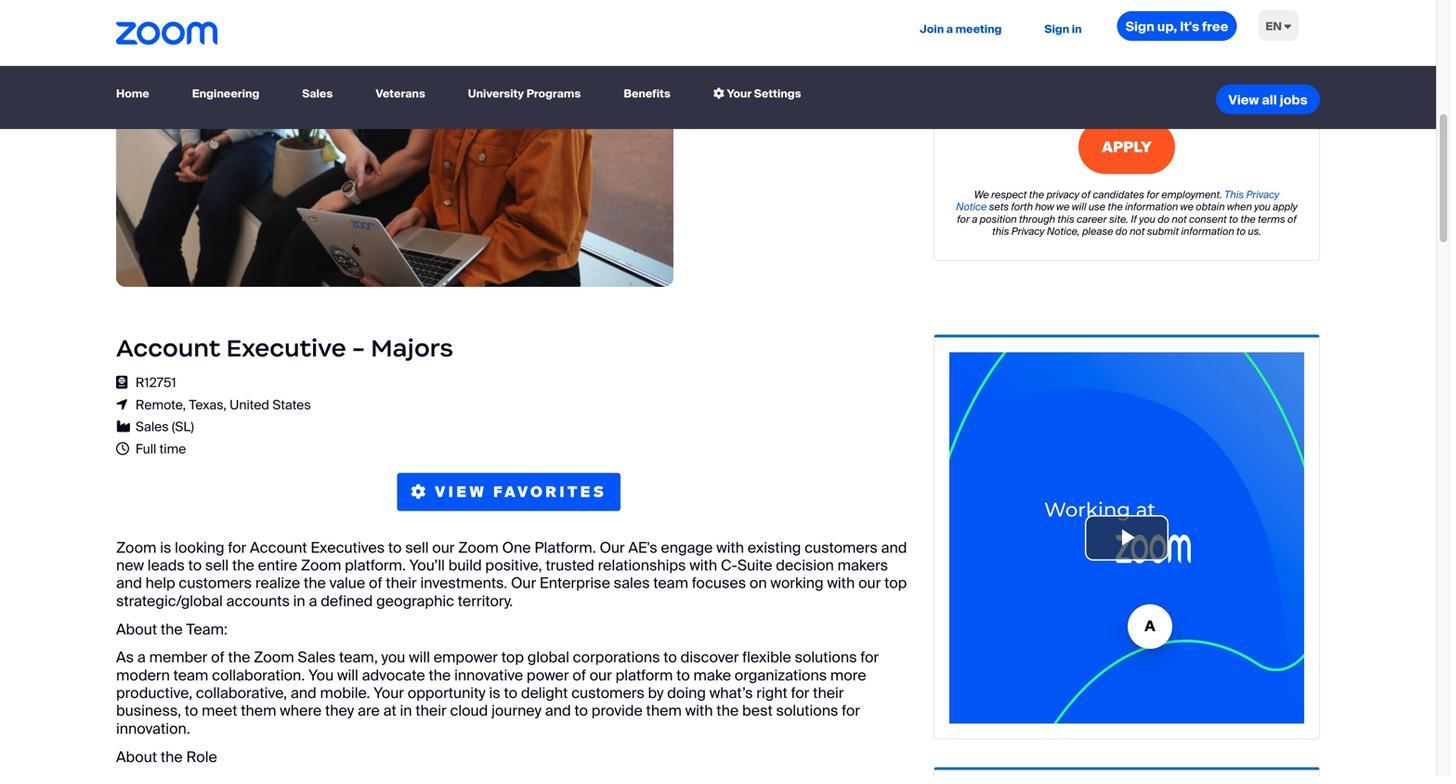 Task type: describe. For each thing, give the bounding box(es) containing it.
platform.
[[345, 556, 406, 576]]

2 horizontal spatial our
[[859, 574, 881, 593]]

1 horizontal spatial you
[[1139, 213, 1156, 226]]

en button
[[1251, 0, 1307, 53]]

united
[[230, 397, 269, 414]]

-
[[352, 333, 365, 363]]

it's
[[1180, 18, 1200, 35]]

enterprise
[[540, 574, 610, 593]]

working
[[771, 574, 824, 593]]

us.
[[1248, 225, 1262, 238]]

and down power
[[545, 702, 571, 721]]

engineering
[[192, 87, 259, 101]]

0 vertical spatial your
[[727, 87, 752, 101]]

value
[[330, 574, 365, 593]]

makers
[[838, 556, 888, 576]]

ae's
[[629, 538, 658, 558]]

2 horizontal spatial you
[[1255, 200, 1271, 214]]

sales for sales (sl)
[[136, 419, 169, 436]]

position
[[980, 213, 1017, 226]]

of down team:
[[211, 648, 225, 668]]

view for view all jobs
[[1229, 92, 1260, 109]]

of inside sets forth how we will use the information we obtain when you apply for a position through this career site. if you do not consent to the terms of this privacy notice, please do not submit information to us.
[[1288, 213, 1297, 226]]

sales for sales
[[302, 87, 333, 101]]

one
[[502, 538, 531, 558]]

time
[[159, 441, 186, 458]]

2 horizontal spatial customers
[[805, 538, 878, 558]]

1 horizontal spatial in
[[400, 702, 412, 721]]

their right right
[[813, 684, 844, 703]]

mobile.
[[320, 684, 370, 703]]

make
[[694, 666, 731, 686]]

apply button
[[1079, 120, 1175, 174]]

free
[[1203, 18, 1229, 35]]

1 horizontal spatial sell
[[405, 538, 429, 558]]

0 horizontal spatial our
[[432, 538, 455, 558]]

join a meeting
[[920, 22, 1002, 36]]

c-
[[721, 556, 738, 576]]

veterans
[[376, 87, 425, 101]]

engage
[[661, 538, 713, 558]]

view for view favorites
[[435, 483, 487, 502]]

innovative
[[455, 666, 523, 686]]

with right the working
[[827, 574, 855, 593]]

1 horizontal spatial will
[[409, 648, 430, 668]]

0 horizontal spatial in
[[293, 592, 305, 611]]

university
[[468, 87, 524, 101]]

Email email field
[[950, 33, 1305, 68]]

account executive - majors
[[116, 333, 453, 363]]

consent
[[1189, 213, 1227, 226]]

meet
[[202, 702, 237, 721]]

join a meeting link
[[913, 0, 1010, 59]]

your settings link
[[706, 78, 809, 110]]

passport image
[[116, 376, 133, 389]]

in inside sign in link
[[1072, 22, 1082, 36]]

First Name text field
[[950, 0, 1123, 18]]

zoom up collaborative,
[[254, 648, 294, 668]]

sets forth how we will use the information we obtain when you apply for a position through this career site. if you do not consent to the terms of this privacy notice, please do not submit information to us.
[[957, 200, 1298, 238]]

industry image
[[116, 421, 133, 434]]

respect
[[991, 188, 1027, 202]]

of right value
[[369, 574, 382, 593]]

benefits link
[[616, 78, 678, 110]]

engineering link
[[185, 78, 267, 110]]

and left help
[[116, 574, 142, 593]]

video player region
[[950, 352, 1305, 724]]

obtain
[[1196, 200, 1225, 214]]

on
[[750, 574, 767, 593]]

where
[[280, 702, 322, 721]]

focuses
[[692, 574, 746, 593]]

corporations
[[573, 648, 660, 668]]

help
[[146, 574, 175, 593]]

team:
[[186, 620, 228, 640]]

submit
[[1147, 225, 1179, 238]]

you'll
[[410, 556, 445, 576]]

full
[[136, 441, 156, 458]]

please
[[1083, 225, 1114, 238]]

power
[[527, 666, 569, 686]]

1 about from the top
[[116, 620, 157, 640]]

for right candidates
[[1147, 188, 1160, 202]]

0 horizontal spatial sell
[[205, 556, 229, 576]]

cog image
[[411, 484, 429, 499]]

employment.
[[1162, 188, 1223, 202]]

0 vertical spatial account
[[116, 333, 221, 363]]

discover
[[681, 648, 739, 668]]

forth
[[1011, 200, 1033, 214]]

0 horizontal spatial top
[[502, 648, 524, 668]]

their left cloud
[[416, 702, 447, 721]]

university programs
[[468, 87, 581, 101]]

empower
[[434, 648, 498, 668]]

notice
[[956, 200, 987, 214]]

defined
[[321, 592, 373, 611]]

2 we from the left
[[1181, 200, 1194, 214]]

1 horizontal spatial information
[[1181, 225, 1235, 238]]

remote,
[[136, 397, 186, 414]]

looking
[[175, 538, 224, 558]]

2 them from the left
[[646, 702, 682, 721]]

sales inside zoom is looking for account executives to sell our zoom one platform. our ae's engage with existing customers and new leads to sell the entire zoom platform. you'll build positive, trusted relationships with c-suite decision makers and help customers realize the value of their investments. our enterprise sales team focuses on working with our top strategic/global accounts in a defined geographic territory. about the team: as a member of the zoom sales team, you will empower top global corporations to discover flexible solutions for modern team collaboration. you will advocate the innovative power of our platform to make organizations more productive, collaborative, and mobile. your opportunity is to delight customers by doing what's right for their business, to meet them where they are at in their cloud journey and to provide them with the best solutions for innovation. about the role
[[298, 648, 336, 668]]

home link
[[116, 78, 157, 110]]

account inside zoom is looking for account executives to sell our zoom one platform. our ae's engage with existing customers and new leads to sell the entire zoom platform. you'll build positive, trusted relationships with c-suite decision makers and help customers realize the value of their investments. our enterprise sales team focuses on working with our top strategic/global accounts in a defined geographic territory. about the team: as a member of the zoom sales team, you will empower top global corporations to discover flexible solutions for modern team collaboration. you will advocate the innovative power of our platform to make organizations more productive, collaborative, and mobile. your opportunity is to delight customers by doing what's right for their business, to meet them where they are at in their cloud journey and to provide them with the best solutions for innovation. about the role
[[250, 538, 307, 558]]

0 horizontal spatial team
[[173, 666, 208, 686]]

entire
[[258, 556, 297, 576]]

positive,
[[485, 556, 542, 576]]

existing
[[748, 538, 801, 558]]

(sl)
[[172, 419, 194, 436]]

and left they
[[291, 684, 317, 703]]

1 horizontal spatial is
[[489, 684, 501, 703]]

role
[[186, 748, 217, 767]]

of right privacy
[[1082, 188, 1091, 202]]

journey
[[492, 702, 542, 721]]

territory.
[[458, 592, 513, 611]]

states
[[272, 397, 311, 414]]

use
[[1089, 200, 1106, 214]]

this
[[1225, 188, 1244, 202]]

university programs link
[[461, 78, 589, 110]]

1 we from the left
[[1057, 200, 1070, 214]]

zoom is looking for account executives to sell our zoom one platform. our ae's engage with existing customers and new leads to sell the entire zoom platform. you'll build positive, trusted relationships with c-suite decision makers and help customers realize the value of their investments. our enterprise sales team focuses on working with our top strategic/global accounts in a defined geographic territory. about the team: as a member of the zoom sales team, you will empower top global corporations to discover flexible solutions for modern team collaboration. you will advocate the innovative power of our platform to make organizations more productive, collaborative, and mobile. your opportunity is to delight customers by doing what's right for their business, to meet them where they are at in their cloud journey and to provide them with the best solutions for innovation. about the role
[[116, 538, 907, 767]]

0 horizontal spatial do
[[1116, 225, 1128, 238]]

zoom right entire
[[301, 556, 341, 576]]

apply
[[1273, 200, 1298, 214]]

view favorites link
[[397, 473, 621, 511]]

a right join
[[947, 22, 953, 36]]

sign up, it's free
[[1126, 18, 1229, 35]]

2 vertical spatial our
[[590, 666, 612, 686]]

notice,
[[1047, 225, 1080, 238]]

team,
[[339, 648, 378, 668]]

0 vertical spatial information
[[1125, 200, 1179, 214]]

accounts
[[226, 592, 290, 611]]

three_people.jpg image
[[116, 0, 674, 287]]



Task type: vqa. For each thing, say whether or not it's contained in the screenshot.
the right CONSIDER
no



Task type: locate. For each thing, give the bounding box(es) containing it.
1 horizontal spatial our
[[590, 666, 612, 686]]

1 vertical spatial about
[[116, 748, 157, 767]]

is left 'looking'
[[160, 538, 171, 558]]

privacy inside this privacy notice
[[1247, 188, 1280, 202]]

for
[[1147, 188, 1160, 202], [957, 213, 970, 226], [228, 538, 246, 558], [861, 648, 879, 668], [791, 684, 810, 703], [842, 702, 860, 721]]

them down platform
[[646, 702, 682, 721]]

this privacy notice link
[[956, 188, 1280, 214]]

with up focuses at bottom
[[717, 538, 744, 558]]

you
[[1255, 200, 1271, 214], [1139, 213, 1156, 226], [381, 648, 405, 668]]

realize
[[255, 574, 300, 593]]

sign left the up,
[[1126, 18, 1155, 35]]

their right value
[[386, 574, 417, 593]]

sales link
[[295, 78, 340, 110]]

0 vertical spatial customers
[[805, 538, 878, 558]]

not right the site. at top
[[1130, 225, 1145, 238]]

them
[[241, 702, 276, 721], [646, 702, 682, 721]]

1 vertical spatial information
[[1181, 225, 1235, 238]]

0 horizontal spatial view
[[435, 483, 487, 502]]

0 vertical spatial about
[[116, 620, 157, 640]]

organizations
[[735, 666, 827, 686]]

join
[[920, 22, 944, 36]]

our up provide
[[590, 666, 612, 686]]

0 vertical spatial sales
[[302, 87, 333, 101]]

1 horizontal spatial our
[[600, 538, 625, 558]]

sign down first name text field
[[1045, 22, 1070, 36]]

suite
[[738, 556, 773, 576]]

0 horizontal spatial sign
[[1045, 22, 1070, 36]]

cloud
[[450, 702, 488, 721]]

are
[[358, 702, 380, 721]]

1 horizontal spatial sign
[[1126, 18, 1155, 35]]

customers down corporations on the bottom
[[572, 684, 645, 703]]

more
[[831, 666, 867, 686]]

Last Name text field
[[1132, 0, 1305, 18]]

1 them from the left
[[241, 702, 276, 721]]

decision
[[776, 556, 834, 576]]

0 horizontal spatial your
[[374, 684, 404, 703]]

zoom up help
[[116, 538, 157, 558]]

account up realize
[[250, 538, 307, 558]]

0 horizontal spatial information
[[1125, 200, 1179, 214]]

sales up full
[[136, 419, 169, 436]]

0 horizontal spatial them
[[241, 702, 276, 721]]

right
[[757, 684, 788, 703]]

our
[[600, 538, 625, 558], [511, 574, 536, 593]]

our left ae's
[[600, 538, 625, 558]]

majors
[[371, 333, 453, 363]]

0 horizontal spatial our
[[511, 574, 536, 593]]

career
[[1077, 213, 1107, 226]]

up,
[[1158, 18, 1178, 35]]

will right you in the left of the page
[[337, 666, 358, 686]]

sign up, it's free link
[[1117, 11, 1237, 41]]

do left 'if' in the top of the page
[[1116, 225, 1128, 238]]

collaborative,
[[196, 684, 287, 703]]

productive,
[[116, 684, 192, 703]]

privacy
[[1247, 188, 1280, 202], [1012, 225, 1045, 238]]

top left global
[[502, 648, 524, 668]]

will inside sets forth how we will use the information we obtain when you apply for a position through this career site. if you do not consent to the terms of this privacy notice, please do not submit information to us.
[[1072, 200, 1087, 214]]

our up the investments.
[[432, 538, 455, 558]]

0 horizontal spatial not
[[1130, 225, 1145, 238]]

of right "terms"
[[1288, 213, 1297, 226]]

1 horizontal spatial them
[[646, 702, 682, 721]]

0 vertical spatial view
[[1229, 92, 1260, 109]]

a inside sets forth how we will use the information we obtain when you apply for a position through this career site. if you do not consent to the terms of this privacy notice, please do not submit information to us.
[[972, 213, 978, 226]]

customers down 'looking'
[[179, 574, 252, 593]]

0 vertical spatial is
[[160, 538, 171, 558]]

relationships
[[598, 556, 686, 576]]

in down first name text field
[[1072, 22, 1082, 36]]

meeting
[[956, 22, 1002, 36]]

1 vertical spatial is
[[489, 684, 501, 703]]

0 vertical spatial our
[[600, 538, 625, 558]]

of right power
[[573, 666, 586, 686]]

about down innovation.
[[116, 748, 157, 767]]

1 vertical spatial privacy
[[1012, 225, 1045, 238]]

terms
[[1258, 213, 1286, 226]]

your right cog icon
[[727, 87, 752, 101]]

customers
[[805, 538, 878, 558], [179, 574, 252, 593], [572, 684, 645, 703]]

we right how
[[1057, 200, 1070, 214]]

you
[[309, 666, 334, 686]]

sign for sign up, it's free
[[1126, 18, 1155, 35]]

0 horizontal spatial you
[[381, 648, 405, 668]]

location arrow image
[[116, 399, 133, 412]]

your settings
[[725, 87, 801, 101]]

1 vertical spatial account
[[250, 538, 307, 558]]

and right decision
[[881, 538, 907, 558]]

1 vertical spatial solutions
[[776, 702, 839, 721]]

our
[[432, 538, 455, 558], [859, 574, 881, 593], [590, 666, 612, 686]]

for right right
[[791, 684, 810, 703]]

we left obtain
[[1181, 200, 1194, 214]]

0 horizontal spatial is
[[160, 538, 171, 558]]

sales left team, at the left bottom of page
[[298, 648, 336, 668]]

0 horizontal spatial privacy
[[1012, 225, 1045, 238]]

sign in
[[1045, 22, 1082, 36]]

1 horizontal spatial not
[[1172, 213, 1187, 226]]

clock image
[[116, 443, 133, 456]]

remote, texas, united states
[[136, 397, 311, 414]]

1 horizontal spatial view
[[1229, 92, 1260, 109]]

not down employment.
[[1172, 213, 1187, 226]]

0 horizontal spatial account
[[116, 333, 221, 363]]

0 vertical spatial in
[[1072, 22, 1082, 36]]

new
[[116, 556, 144, 576]]

settings
[[754, 87, 801, 101]]

leads
[[148, 556, 185, 576]]

them down collaboration.
[[241, 702, 276, 721]]

1 horizontal spatial customers
[[572, 684, 645, 703]]

top right decision
[[885, 574, 907, 593]]

2 horizontal spatial in
[[1072, 22, 1082, 36]]

1 horizontal spatial we
[[1181, 200, 1194, 214]]

global
[[528, 648, 570, 668]]

0 vertical spatial top
[[885, 574, 907, 593]]

business,
[[116, 702, 181, 721]]

member
[[149, 648, 208, 668]]

innovation.
[[116, 720, 190, 739]]

all
[[1262, 92, 1277, 109]]

we
[[1057, 200, 1070, 214], [1181, 200, 1194, 214]]

sign for sign in
[[1045, 22, 1070, 36]]

about up as
[[116, 620, 157, 640]]

privacy down forth
[[1012, 225, 1045, 238]]

0 vertical spatial solutions
[[795, 648, 857, 668]]

view left all
[[1229, 92, 1260, 109]]

jobs
[[1280, 92, 1308, 109]]

1 vertical spatial customers
[[179, 574, 252, 593]]

our right decision
[[859, 574, 881, 593]]

sales (sl)
[[136, 419, 194, 436]]

texas,
[[189, 397, 227, 414]]

as
[[116, 648, 134, 668]]

2 about from the top
[[116, 748, 157, 767]]

caret down image
[[1285, 20, 1292, 32]]

solutions
[[795, 648, 857, 668], [776, 702, 839, 721]]

this down sets
[[993, 225, 1009, 238]]

for down more
[[842, 702, 860, 721]]

if
[[1131, 213, 1137, 226]]

0 vertical spatial our
[[432, 538, 455, 558]]

0 horizontal spatial we
[[1057, 200, 1070, 214]]

1 horizontal spatial top
[[885, 574, 907, 593]]

sales left 'veterans'
[[302, 87, 333, 101]]

doing
[[667, 684, 706, 703]]

with
[[717, 538, 744, 558], [690, 556, 717, 576], [827, 574, 855, 593], [685, 702, 713, 721]]

team right the sales
[[654, 574, 689, 593]]

sell right leads on the bottom of the page
[[205, 556, 229, 576]]

1 vertical spatial our
[[511, 574, 536, 593]]

will left use
[[1072, 200, 1087, 214]]

how
[[1035, 200, 1054, 214]]

sell
[[405, 538, 429, 558], [205, 556, 229, 576]]

privacy
[[1047, 188, 1080, 202]]

0 horizontal spatial this
[[993, 225, 1009, 238]]

by
[[648, 684, 664, 703]]

when
[[1227, 200, 1252, 214]]

1 vertical spatial team
[[173, 666, 208, 686]]

we respect the privacy of candidates for employment.
[[975, 188, 1225, 202]]

information down obtain
[[1181, 225, 1235, 238]]

do right 'if' in the top of the page
[[1158, 213, 1170, 226]]

for right organizations
[[861, 648, 879, 668]]

0 vertical spatial privacy
[[1247, 188, 1280, 202]]

candidates
[[1093, 188, 1145, 202]]

view
[[1229, 92, 1260, 109], [435, 483, 487, 502]]

1 horizontal spatial account
[[250, 538, 307, 558]]

is
[[160, 538, 171, 558], [489, 684, 501, 703]]

account up "r12751" on the left of page
[[116, 333, 221, 363]]

in right accounts
[[293, 592, 305, 611]]

customers up the working
[[805, 538, 878, 558]]

team up meet
[[173, 666, 208, 686]]

with left c-
[[690, 556, 717, 576]]

1 horizontal spatial team
[[654, 574, 689, 593]]

1 horizontal spatial this
[[1058, 213, 1075, 226]]

0 horizontal spatial will
[[337, 666, 358, 686]]

for left position
[[957, 213, 970, 226]]

sell left build
[[405, 538, 429, 558]]

solutions right flexible
[[795, 648, 857, 668]]

cog image
[[714, 88, 725, 99]]

geographic
[[376, 592, 454, 611]]

1 vertical spatial our
[[859, 574, 881, 593]]

for inside sets forth how we will use the information we obtain when you apply for a position through this career site. if you do not consent to the terms of this privacy notice, please do not submit information to us.
[[957, 213, 970, 226]]

2 vertical spatial sales
[[298, 648, 336, 668]]

2 horizontal spatial will
[[1072, 200, 1087, 214]]

view favorites
[[429, 483, 607, 502]]

home
[[116, 87, 149, 101]]

this
[[1058, 213, 1075, 226], [993, 225, 1009, 238]]

information up submit
[[1125, 200, 1179, 214]]

2 vertical spatial in
[[400, 702, 412, 721]]

collaboration.
[[212, 666, 305, 686]]

advocate
[[362, 666, 425, 686]]

1 horizontal spatial do
[[1158, 213, 1170, 226]]

top
[[885, 574, 907, 593], [502, 648, 524, 668]]

privacy inside sets forth how we will use the information we obtain when you apply for a position through this career site. if you do not consent to the terms of this privacy notice, please do not submit information to us.
[[1012, 225, 1045, 238]]

is right cloud
[[489, 684, 501, 703]]

you right 'if' in the top of the page
[[1139, 213, 1156, 226]]

view right cog image
[[435, 483, 487, 502]]

delight
[[521, 684, 568, 703]]

your inside zoom is looking for account executives to sell our zoom one platform. our ae's engage with existing customers and new leads to sell the entire zoom platform. you'll build positive, trusted relationships with c-suite decision makers and help customers realize the value of their investments. our enterprise sales team focuses on working with our top strategic/global accounts in a defined geographic territory. about the team: as a member of the zoom sales team, you will empower top global corporations to discover flexible solutions for modern team collaboration. you will advocate the innovative power of our platform to make organizations more productive, collaborative, and mobile. your opportunity is to delight customers by doing what's right for their business, to meet them where they are at in their cloud journey and to provide them with the best solutions for innovation. about the role
[[374, 684, 404, 703]]

in
[[1072, 22, 1082, 36], [293, 592, 305, 611], [400, 702, 412, 721]]

1 vertical spatial sales
[[136, 419, 169, 436]]

modern
[[116, 666, 170, 686]]

you left apply at the top of page
[[1255, 200, 1271, 214]]

2 vertical spatial customers
[[572, 684, 645, 703]]

a left position
[[972, 213, 978, 226]]

0 vertical spatial team
[[654, 574, 689, 593]]

this right how
[[1058, 213, 1075, 226]]

1 vertical spatial in
[[293, 592, 305, 611]]

zoom left one at the left bottom of the page
[[458, 538, 499, 558]]

a left defined
[[309, 592, 317, 611]]

best
[[742, 702, 773, 721]]

and
[[881, 538, 907, 558], [116, 574, 142, 593], [291, 684, 317, 703], [545, 702, 571, 721]]

opportunity
[[408, 684, 486, 703]]

1 vertical spatial view
[[435, 483, 487, 502]]

with down make
[[685, 702, 713, 721]]

through
[[1019, 213, 1056, 226]]

1 vertical spatial top
[[502, 648, 524, 668]]

executives
[[311, 538, 385, 558]]

0 horizontal spatial customers
[[179, 574, 252, 593]]

privacy up "terms"
[[1247, 188, 1280, 202]]

1 vertical spatial your
[[374, 684, 404, 703]]

solutions down organizations
[[776, 702, 839, 721]]

sales inside the sales link
[[302, 87, 333, 101]]

you inside zoom is looking for account executives to sell our zoom one platform. our ae's engage with existing customers and new leads to sell the entire zoom platform. you'll build positive, trusted relationships with c-suite decision makers and help customers realize the value of their investments. our enterprise sales team focuses on working with our top strategic/global accounts in a defined geographic territory. about the team: as a member of the zoom sales team, you will empower top global corporations to discover flexible solutions for modern team collaboration. you will advocate the innovative power of our platform to make organizations more productive, collaborative, and mobile. your opportunity is to delight customers by doing what's right for their business, to meet them where they are at in their cloud journey and to provide them with the best solutions for innovation. about the role
[[381, 648, 405, 668]]

our down one at the left bottom of the page
[[511, 574, 536, 593]]

1 horizontal spatial privacy
[[1247, 188, 1280, 202]]

full time
[[136, 441, 186, 458]]

view all jobs link
[[1216, 85, 1320, 114]]

your right mobile.
[[374, 684, 404, 703]]

in right at
[[400, 702, 412, 721]]

build
[[449, 556, 482, 576]]

a right as
[[137, 648, 146, 668]]

sign in link
[[1037, 0, 1090, 59]]

for right 'looking'
[[228, 538, 246, 558]]

trusted
[[546, 556, 595, 576]]

you right team, at the left bottom of page
[[381, 648, 405, 668]]

site.
[[1110, 213, 1129, 226]]

will up opportunity
[[409, 648, 430, 668]]

provide
[[592, 702, 643, 721]]

1 horizontal spatial your
[[727, 87, 752, 101]]



